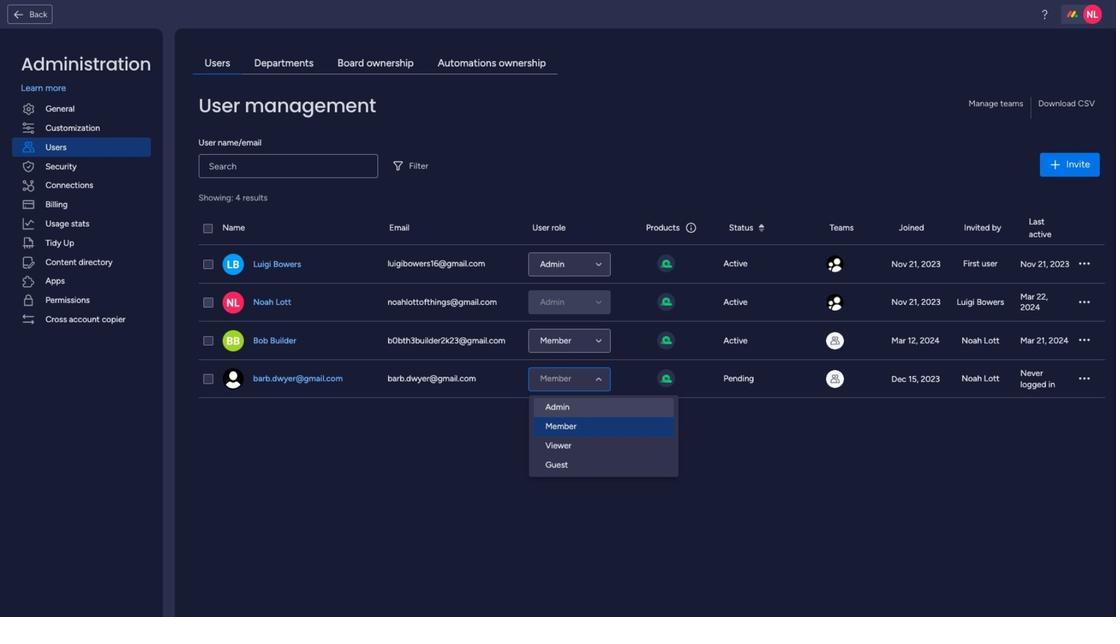 Task type: locate. For each thing, give the bounding box(es) containing it.
0 vertical spatial add or edit team image
[[827, 256, 844, 274]]

1 vertical spatial v2 ellipsis image
[[1080, 336, 1090, 347]]

Search text field
[[199, 154, 378, 178]]

2 add or edit team image from the top
[[827, 333, 844, 350]]

bob builder image
[[223, 331, 244, 352]]

2 vertical spatial v2 ellipsis image
[[1080, 374, 1090, 385]]

luigi bowers image
[[223, 254, 244, 276]]

0 vertical spatial add or edit team image
[[827, 294, 844, 312]]

add or edit team image
[[827, 256, 844, 274], [827, 371, 844, 389]]

0 vertical spatial v2 ellipsis image
[[1080, 259, 1090, 271]]

1 vertical spatial add or edit team image
[[827, 371, 844, 389]]

add or edit team image
[[827, 294, 844, 312], [827, 333, 844, 350]]

barb.dwyer@gmail.com image
[[223, 369, 244, 390]]

noah lott image
[[223, 292, 244, 314]]

1 add or edit team image from the top
[[827, 256, 844, 274]]

v2 ellipsis image for 5th row
[[1080, 374, 1090, 385]]

1 vertical spatial add or edit team image
[[827, 333, 844, 350]]

grid
[[199, 212, 1105, 606]]

back to workspace image
[[13, 8, 25, 20]]

2 v2 ellipsis image from the top
[[1080, 336, 1090, 347]]

row
[[199, 212, 1105, 246], [199, 246, 1105, 284], [199, 284, 1105, 322], [199, 322, 1105, 361], [199, 361, 1105, 399]]

3 v2 ellipsis image from the top
[[1080, 374, 1090, 385]]

1 v2 ellipsis image from the top
[[1080, 259, 1090, 271]]

v2 ellipsis image
[[1080, 259, 1090, 271], [1080, 336, 1090, 347], [1080, 374, 1090, 385]]

1 row from the top
[[199, 212, 1105, 246]]

add or edit team image for 2nd row from the bottom of the page
[[827, 333, 844, 350]]

2 add or edit team image from the top
[[827, 371, 844, 389]]

1 add or edit team image from the top
[[827, 294, 844, 312]]

row group
[[199, 246, 1105, 399]]

v2 ellipsis image for 4th row from the bottom
[[1080, 259, 1090, 271]]



Task type: describe. For each thing, give the bounding box(es) containing it.
2 row from the top
[[199, 246, 1105, 284]]

v2 ellipsis image
[[1080, 297, 1090, 309]]

3 row from the top
[[199, 284, 1105, 322]]

add or edit team image for luigi bowers icon
[[827, 256, 844, 274]]

4 row from the top
[[199, 322, 1105, 361]]

add or edit team image for barb.dwyer@gmail.com 'image'
[[827, 371, 844, 389]]

add or edit team image for 3rd row from the bottom of the page
[[827, 294, 844, 312]]

help image
[[1039, 8, 1051, 20]]

noah lott image
[[1084, 5, 1103, 24]]

5 row from the top
[[199, 361, 1105, 399]]

v2 ellipsis image for 2nd row from the bottom of the page
[[1080, 336, 1090, 347]]



Task type: vqa. For each thing, say whether or not it's contained in the screenshot.
grid
yes



